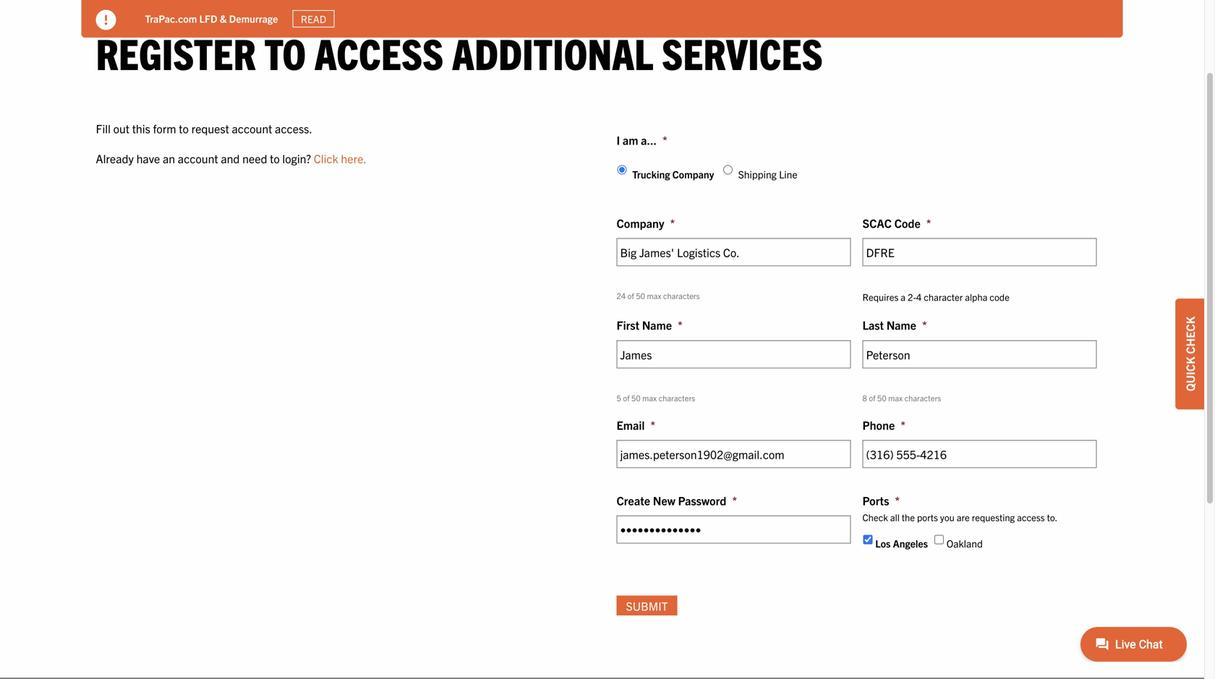 Task type: locate. For each thing, give the bounding box(es) containing it.
oak
[[145, 12, 165, 25]]

None submit
[[617, 596, 677, 616]]

here.
[[341, 151, 367, 166]]

and
[[221, 151, 240, 166]]

max
[[647, 291, 661, 301], [642, 393, 657, 403], [888, 393, 903, 403]]

trapac.com lfd & demurrage
[[145, 12, 278, 25]]

read up access at top
[[335, 12, 360, 25]]

code
[[894, 216, 921, 230]]

new
[[653, 494, 675, 508]]

register to access additional services main content
[[81, 26, 1123, 635]]

need
[[242, 151, 267, 166]]

1 vertical spatial to
[[179, 121, 189, 136]]

0 vertical spatial check
[[1183, 317, 1197, 355]]

additional
[[452, 26, 653, 78]]

name right last
[[887, 318, 916, 333]]

fill out this form to request account access.
[[96, 121, 312, 136]]

demurrage
[[229, 12, 278, 25]]

character
[[924, 291, 963, 303]]

check inside 'ports * check all the ports you are requesting access to.'
[[863, 512, 888, 524]]

50
[[636, 291, 645, 301], [631, 393, 641, 403], [877, 393, 887, 403]]

None password field
[[617, 516, 851, 544]]

characters
[[663, 291, 700, 301], [659, 393, 695, 403], [905, 393, 941, 403]]

los
[[875, 537, 891, 550]]

of right 24
[[628, 291, 634, 301]]

company left 'shipping line' option on the top right
[[672, 168, 714, 181]]

of
[[628, 291, 634, 301], [623, 393, 630, 403], [869, 393, 876, 403]]

read link for oak - import not accessible meaning
[[326, 10, 369, 28]]

* right phone
[[901, 418, 906, 432]]

trucking
[[632, 168, 670, 181]]

1 vertical spatial check
[[863, 512, 888, 524]]

company
[[672, 168, 714, 181], [617, 216, 664, 230]]

max up the email *
[[642, 393, 657, 403]]

all
[[890, 512, 900, 524]]

to down meaning
[[264, 26, 306, 78]]

requesting
[[972, 512, 1015, 524]]

check
[[1183, 317, 1197, 355], [863, 512, 888, 524]]

account right an
[[178, 151, 218, 166]]

50 right 8
[[877, 393, 887, 403]]

account
[[232, 121, 272, 136], [178, 151, 218, 166]]

1 vertical spatial account
[[178, 151, 218, 166]]

first
[[617, 318, 640, 333]]

create
[[617, 494, 650, 508]]

read link right meaning
[[326, 10, 369, 28]]

oak - import not accessible meaning
[[145, 12, 312, 25]]

name right first
[[642, 318, 672, 333]]

50 right 24
[[636, 291, 645, 301]]

quick
[[1183, 357, 1197, 392]]

read
[[301, 12, 326, 25], [335, 12, 360, 25]]

max up phone *
[[888, 393, 903, 403]]

of right 8
[[869, 393, 876, 403]]

50 for company
[[636, 291, 645, 301]]

1 horizontal spatial account
[[232, 121, 272, 136]]

* down requires a 2-4 character alpha code
[[922, 318, 927, 333]]

0 horizontal spatial name
[[642, 318, 672, 333]]

0 horizontal spatial check
[[863, 512, 888, 524]]

access
[[1017, 512, 1045, 524]]

a
[[901, 291, 906, 303]]

none submit inside register to access additional services main content
[[617, 596, 677, 616]]

to
[[264, 26, 306, 78], [179, 121, 189, 136], [270, 151, 280, 166]]

to right need
[[270, 151, 280, 166]]

click here. link
[[314, 151, 367, 166]]

24 of 50 max characters
[[617, 291, 700, 301]]

phone *
[[863, 418, 906, 432]]

2 read link from the left
[[326, 10, 369, 28]]

company down trucking
[[617, 216, 664, 230]]

requires
[[863, 291, 899, 303]]

meaning
[[274, 12, 312, 25]]

phone
[[863, 418, 895, 432]]

ports
[[863, 494, 889, 508]]

1 read link from the left
[[292, 10, 335, 28]]

ports
[[917, 512, 938, 524]]

2 read from the left
[[335, 12, 360, 25]]

5
[[617, 393, 621, 403]]

read right demurrage
[[301, 12, 326, 25]]

an
[[163, 151, 175, 166]]

None text field
[[617, 238, 851, 266], [617, 341, 851, 369], [617, 441, 851, 469], [617, 238, 851, 266], [617, 341, 851, 369], [617, 441, 851, 469]]

read for oak - import not accessible meaning
[[335, 12, 360, 25]]

shipping line
[[738, 168, 798, 181]]

characters up phone *
[[905, 393, 941, 403]]

Shipping Line radio
[[723, 165, 733, 175]]

account up need
[[232, 121, 272, 136]]

name
[[642, 318, 672, 333], [887, 318, 916, 333]]

0 vertical spatial account
[[232, 121, 272, 136]]

to right form
[[179, 121, 189, 136]]

access.
[[275, 121, 312, 136]]

the
[[902, 512, 915, 524]]

*
[[663, 133, 667, 147], [670, 216, 675, 230], [926, 216, 931, 230], [678, 318, 683, 333], [922, 318, 927, 333], [651, 418, 655, 432], [901, 418, 906, 432], [732, 494, 737, 508], [895, 494, 900, 508]]

read link
[[292, 10, 335, 28], [326, 10, 369, 28]]

1 horizontal spatial read
[[335, 12, 360, 25]]

1 read from the left
[[301, 12, 326, 25]]

none password field inside register to access additional services main content
[[617, 516, 851, 544]]

check down ports
[[863, 512, 888, 524]]

2 name from the left
[[887, 318, 916, 333]]

50 for last
[[877, 393, 887, 403]]

0 vertical spatial company
[[672, 168, 714, 181]]

of right 5
[[623, 393, 630, 403]]

8 of 50 max characters
[[863, 393, 941, 403]]

characters up first name *
[[663, 291, 700, 301]]

read link right demurrage
[[292, 10, 335, 28]]

solid image
[[96, 10, 116, 30]]

Trucking Company radio
[[617, 165, 627, 175]]

4
[[916, 291, 922, 303]]

50 right 5
[[631, 393, 641, 403]]

quick check link
[[1175, 299, 1204, 410]]

characters right 5
[[659, 393, 695, 403]]

email
[[617, 418, 645, 432]]

characters for company *
[[663, 291, 700, 301]]

1 horizontal spatial name
[[887, 318, 916, 333]]

1 name from the left
[[642, 318, 672, 333]]

lfd
[[199, 12, 217, 25]]

Los Angeles checkbox
[[863, 536, 873, 545]]

login?
[[282, 151, 311, 166]]

check up the quick
[[1183, 317, 1197, 355]]

None text field
[[863, 238, 1097, 266], [863, 341, 1097, 369], [863, 441, 1097, 469], [863, 238, 1097, 266], [863, 341, 1097, 369], [863, 441, 1097, 469]]

* up 'all'
[[895, 494, 900, 508]]

scac code *
[[863, 216, 931, 230]]

alpha
[[965, 291, 988, 303]]

8
[[863, 393, 867, 403]]

import
[[173, 12, 203, 25]]

max up first name *
[[647, 291, 661, 301]]

1 horizontal spatial check
[[1183, 317, 1197, 355]]

you
[[940, 512, 955, 524]]

1 vertical spatial company
[[617, 216, 664, 230]]

0 horizontal spatial read
[[301, 12, 326, 25]]



Task type: vqa. For each thing, say whether or not it's contained in the screenshot.
TRUCKING
yes



Task type: describe. For each thing, give the bounding box(es) containing it.
* right "email"
[[651, 418, 655, 432]]

trucking company
[[632, 168, 714, 181]]

am
[[623, 133, 638, 147]]

last name *
[[863, 318, 927, 333]]

* down 24 of 50 max characters
[[678, 318, 683, 333]]

* right the a...
[[663, 133, 667, 147]]

oakland
[[947, 537, 983, 550]]

this
[[132, 121, 150, 136]]

5 of 50 max characters
[[617, 393, 695, 403]]

services
[[662, 26, 823, 78]]

50 for first
[[631, 393, 641, 403]]

name for first name
[[642, 318, 672, 333]]

company *
[[617, 216, 675, 230]]

name for last name
[[887, 318, 916, 333]]

quick check
[[1183, 317, 1197, 392]]

characters for first name *
[[659, 393, 695, 403]]

request
[[191, 121, 229, 136]]

los angeles
[[875, 537, 928, 550]]

are
[[957, 512, 970, 524]]

i am a... *
[[617, 133, 667, 147]]

form
[[153, 121, 176, 136]]

to.
[[1047, 512, 1058, 524]]

of for last name
[[869, 393, 876, 403]]

code
[[990, 291, 1010, 303]]

read for trapac.com lfd & demurrage
[[301, 12, 326, 25]]

-
[[167, 12, 171, 25]]

fill
[[96, 121, 111, 136]]

2 vertical spatial to
[[270, 151, 280, 166]]

trapac.com
[[145, 12, 197, 25]]

* down trucking company
[[670, 216, 675, 230]]

max for last
[[888, 393, 903, 403]]

* right the password
[[732, 494, 737, 508]]

* right code
[[926, 216, 931, 230]]

shipping
[[738, 168, 777, 181]]

register
[[96, 26, 256, 78]]

1 horizontal spatial company
[[672, 168, 714, 181]]

2-
[[908, 291, 916, 303]]

accessible
[[224, 12, 271, 25]]

* inside 'ports * check all the ports you are requesting access to.'
[[895, 494, 900, 508]]

0 horizontal spatial company
[[617, 216, 664, 230]]

&
[[220, 12, 227, 25]]

already have an account and need to login? click here.
[[96, 151, 367, 166]]

already
[[96, 151, 134, 166]]

click
[[314, 151, 338, 166]]

angeles
[[893, 537, 928, 550]]

password
[[678, 494, 726, 508]]

max for company
[[647, 291, 661, 301]]

first name *
[[617, 318, 683, 333]]

ports * check all the ports you are requesting access to.
[[863, 494, 1058, 524]]

0 horizontal spatial account
[[178, 151, 218, 166]]

not
[[205, 12, 221, 25]]

register to access additional services
[[96, 26, 823, 78]]

out
[[113, 121, 130, 136]]

have
[[136, 151, 160, 166]]

of for company
[[628, 291, 634, 301]]

scac
[[863, 216, 892, 230]]

characters for last name *
[[905, 393, 941, 403]]

of for first name
[[623, 393, 630, 403]]

last
[[863, 318, 884, 333]]

create new password *
[[617, 494, 737, 508]]

a...
[[641, 133, 657, 147]]

requires a 2-4 character alpha code
[[863, 291, 1010, 303]]

i
[[617, 133, 620, 147]]

email *
[[617, 418, 655, 432]]

read link for trapac.com lfd & demurrage
[[292, 10, 335, 28]]

line
[[779, 168, 798, 181]]

0 vertical spatial to
[[264, 26, 306, 78]]

24
[[617, 291, 626, 301]]

Oakland checkbox
[[935, 536, 944, 545]]

max for first
[[642, 393, 657, 403]]

access
[[315, 26, 444, 78]]



